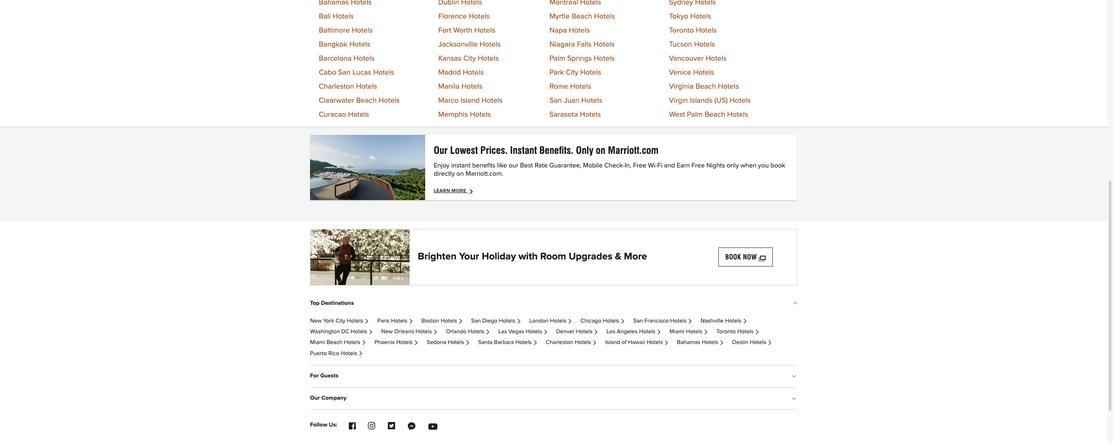 Task type: describe. For each thing, give the bounding box(es) containing it.
jacksonville hotels
[[438, 41, 501, 48]]

arrow right image for new orleans hotels
[[433, 330, 438, 334]]

cabo san lucas hotels
[[319, 69, 394, 76]]

santa barbara hotels link
[[478, 340, 538, 346]]

venice hotels link
[[669, 69, 714, 76]]

madrid hotels
[[438, 69, 484, 76]]

for guests
[[310, 373, 338, 379]]

city for kansas
[[463, 55, 476, 62]]

chicago
[[581, 318, 601, 324]]

book now link
[[719, 248, 773, 267]]

curacao
[[319, 111, 346, 118]]

miami for miami hotels
[[670, 329, 685, 335]]

book
[[726, 253, 741, 261]]

baltimore hotels link
[[319, 27, 373, 34]]

charleston for topmost charleston hotels link
[[319, 83, 354, 90]]

arrow right image for boston hotels
[[458, 320, 463, 324]]

our for our company
[[310, 396, 320, 401]]

tokyo hotels link
[[669, 13, 711, 20]]

0 vertical spatial island
[[461, 97, 480, 104]]

city for park
[[566, 69, 578, 76]]

arrow down image for guests
[[793, 374, 797, 381]]

niagara
[[550, 41, 575, 48]]

vancouver hotels link
[[669, 55, 727, 62]]

arrow right image for phoenix hotels
[[414, 341, 419, 345]]

san juan hotels link
[[550, 97, 602, 104]]

beach for clearwater beach hotels
[[356, 97, 377, 104]]

0 horizontal spatial charleston hotels
[[319, 83, 377, 90]]

myrtle beach hotels
[[550, 13, 615, 20]]

your
[[459, 252, 479, 262]]

&
[[615, 252, 621, 262]]

san juan hotels
[[550, 97, 602, 104]]

barbara
[[494, 340, 514, 346]]

puerto rico hotels
[[310, 351, 357, 357]]

san diego hotels link
[[471, 318, 521, 324]]

1 free from the left
[[633, 162, 646, 169]]

barcelona
[[319, 55, 352, 62]]

fi
[[657, 162, 663, 169]]

instant
[[510, 144, 537, 156]]

marco
[[438, 97, 459, 104]]

santa
[[478, 340, 493, 346]]

myrtle
[[550, 13, 570, 20]]

arrow right image for learn more
[[469, 188, 476, 195]]

worth
[[453, 27, 473, 34]]

orlando hotels link
[[446, 329, 490, 335]]

arrow up image
[[793, 301, 797, 308]]

san down barcelona hotels link
[[338, 69, 351, 76]]

1 vertical spatial charleston hotels link
[[546, 340, 597, 346]]

curacao hotels link
[[319, 111, 369, 118]]

island of hawaii hotels
[[605, 340, 663, 346]]

barcelona hotels link
[[319, 55, 375, 62]]

benefits
[[472, 162, 496, 169]]

2 free from the left
[[692, 162, 705, 169]]

for
[[310, 373, 319, 379]]

springs
[[567, 55, 592, 62]]

top destinations link
[[310, 294, 797, 313]]

our for our lowest prices.  instant benefits.  only on marriott.com
[[434, 144, 448, 156]]

denver hotels link
[[556, 329, 598, 335]]

follow
[[310, 423, 327, 428]]

marriott.com
[[608, 144, 659, 156]]

bahamas hotels link
[[677, 340, 724, 346]]

arrow right image for washington dc hotels
[[368, 330, 373, 334]]

chicago hotels link
[[581, 318, 625, 324]]

vancouver
[[669, 55, 704, 62]]

1 horizontal spatial more
[[624, 252, 647, 262]]

london hotels link
[[530, 318, 572, 324]]

tokyo
[[669, 13, 688, 20]]

las vegas hotels link
[[498, 329, 548, 335]]

arrow right image for chicago hotels
[[621, 320, 625, 324]]

like
[[497, 162, 507, 169]]

arrow right image for new york city hotels
[[365, 320, 369, 324]]

book
[[771, 162, 785, 169]]

sedona hotels link
[[427, 340, 470, 346]]

boston
[[422, 318, 439, 324]]

rate
[[535, 162, 548, 169]]

manila
[[438, 83, 460, 90]]

orleans
[[394, 329, 414, 335]]

clearwater beach hotels link
[[319, 97, 400, 104]]

holiday
[[482, 252, 516, 262]]

with
[[519, 252, 538, 262]]

nashville
[[701, 318, 724, 324]]

our company link
[[310, 389, 797, 408]]

dc
[[341, 329, 349, 335]]

0 horizontal spatial city
[[336, 318, 345, 324]]

island of hawaii hotels link
[[605, 340, 669, 346]]

0 vertical spatial on
[[596, 144, 606, 156]]

florence hotels
[[438, 13, 490, 20]]

puerto rico hotels link
[[310, 351, 363, 357]]

arrow right image for island of hawaii hotels
[[664, 341, 669, 345]]

brighten
[[418, 252, 457, 262]]

instant
[[451, 162, 471, 169]]

paris
[[377, 318, 390, 324]]

nashville hotels link
[[701, 318, 747, 324]]

arrow right image for los angeles hotels
[[657, 330, 661, 334]]

west palm beach hotels link
[[669, 111, 748, 118]]

when
[[741, 162, 757, 169]]

arrow right image for san francisco hotels
[[688, 320, 692, 324]]

madrid
[[438, 69, 461, 76]]

enjoy instant benefits like our best rate guarantee, mobile check-in, free wi-fi and earn free nights only when you book directly on marriott.com.
[[434, 162, 785, 177]]

only
[[727, 162, 739, 169]]

arrow right image for orlando hotels
[[486, 330, 490, 334]]

charleston for charleston hotels link to the bottom
[[546, 340, 573, 346]]

new york city hotels link
[[310, 318, 369, 324]]

0 vertical spatial charleston hotels link
[[319, 83, 377, 90]]

washington
[[310, 329, 340, 335]]

beach for myrtle beach hotels
[[572, 13, 592, 20]]

sarasota hotels
[[550, 111, 601, 118]]

los
[[607, 329, 615, 335]]

follow us:
[[310, 423, 337, 428]]

tucson hotels
[[669, 41, 715, 48]]

san for san francisco hotels
[[633, 318, 643, 324]]

new orleans hotels link
[[381, 329, 438, 335]]

arrow right image for london hotels
[[568, 320, 572, 324]]

london hotels
[[530, 318, 567, 324]]

west palm beach hotels
[[669, 111, 748, 118]]



Task type: locate. For each thing, give the bounding box(es) containing it.
arrow right image for charleston hotels
[[592, 341, 597, 345]]

arrow right image right destin hotels at the right
[[768, 341, 772, 345]]

more right learn
[[452, 189, 466, 193]]

arrow right image left paris
[[365, 320, 369, 324]]

arrow right image inside bahamas hotels "link"
[[720, 341, 724, 345]]

city up rome hotels
[[566, 69, 578, 76]]

destin
[[732, 340, 749, 346]]

new for new york city hotels
[[310, 318, 322, 324]]

book direct image
[[310, 135, 425, 200]]

our up enjoy
[[434, 144, 448, 156]]

2 arrow down image from the top
[[793, 396, 797, 403]]

arrow right image inside las vegas hotels link
[[543, 330, 548, 334]]

rome hotels link
[[550, 83, 591, 90]]

1 vertical spatial toronto
[[717, 329, 736, 335]]

bahamas hotels
[[677, 340, 718, 346]]

san up orlando hotels link
[[471, 318, 481, 324]]

arrow right image
[[469, 188, 476, 195], [458, 320, 463, 324], [517, 320, 521, 324], [688, 320, 692, 324], [433, 330, 438, 334], [657, 330, 661, 334], [755, 330, 759, 334], [362, 341, 366, 345], [414, 341, 419, 345], [533, 341, 538, 345], [592, 341, 597, 345], [720, 341, 724, 345]]

denver hotels
[[556, 329, 593, 335]]

arrow right image down the san francisco hotels at the bottom right of page
[[657, 330, 661, 334]]

arrow right image for sedona hotels
[[465, 341, 470, 345]]

1 vertical spatial on
[[457, 170, 464, 177]]

washington dc hotels
[[310, 329, 367, 335]]

florence
[[438, 13, 467, 20]]

1 vertical spatial charleston
[[546, 340, 573, 346]]

virginia
[[669, 83, 694, 90]]

arrow right image up miami hotels link
[[688, 320, 692, 324]]

opens in a new browser window. image
[[759, 253, 766, 261]]

toronto hotels up the destin
[[717, 329, 754, 335]]

0 vertical spatial palm
[[550, 55, 565, 62]]

tucson
[[669, 41, 692, 48]]

arrow right image for puerto rico hotels
[[358, 352, 363, 356]]

arrow right image for miami beach hotels
[[362, 341, 366, 345]]

arrow right image inside chicago hotels "link"
[[621, 320, 625, 324]]

toronto up the tucson
[[669, 27, 694, 34]]

kansas city hotels
[[438, 55, 499, 62]]

arrow right image for miami hotels
[[704, 330, 708, 334]]

arrow down image inside the our company link
[[793, 396, 797, 403]]

west
[[669, 111, 685, 118]]

free right earn
[[692, 162, 705, 169]]

sedona
[[427, 340, 446, 346]]

san for san diego hotels
[[471, 318, 481, 324]]

destin hotels
[[732, 340, 766, 346]]

arrow right image down 'chicago hotels'
[[594, 330, 598, 334]]

curacao hotels
[[319, 111, 369, 118]]

arrow right image inside boston hotels link
[[458, 320, 463, 324]]

1 horizontal spatial charleston hotels link
[[546, 340, 597, 346]]

mobile
[[583, 162, 603, 169]]

arrow right image inside santa barbara hotels "link"
[[533, 341, 538, 345]]

arrow right image inside washington dc hotels link
[[368, 330, 373, 334]]

palm springs hotels link
[[550, 55, 615, 62]]

beach up rico
[[327, 340, 343, 346]]

new orleans hotels
[[381, 329, 432, 335]]

1 arrow down image from the top
[[793, 374, 797, 381]]

prices.
[[480, 144, 508, 156]]

kansas city hotels link
[[438, 55, 499, 62]]

charleston hotels down denver
[[546, 340, 591, 346]]

charleston hotels down cabo san lucas hotels
[[319, 83, 377, 90]]

diego
[[482, 318, 498, 324]]

guests
[[320, 373, 338, 379]]

puerto
[[310, 351, 327, 357]]

top
[[310, 300, 320, 306]]

toronto hotels
[[669, 27, 717, 34], [717, 329, 754, 335]]

nashville hotels
[[701, 318, 742, 324]]

1 horizontal spatial toronto
[[717, 329, 736, 335]]

now
[[743, 253, 757, 261]]

0 horizontal spatial on
[[457, 170, 464, 177]]

miami for miami beach hotels
[[310, 340, 325, 346]]

guarantee,
[[549, 162, 581, 169]]

arrow down image for company
[[793, 396, 797, 403]]

our company
[[310, 396, 346, 401]]

1 horizontal spatial miami
[[670, 329, 685, 335]]

more
[[452, 189, 466, 193], [624, 252, 647, 262]]

arrow right image inside london hotels link
[[568, 320, 572, 324]]

beach for virginia beach hotels
[[696, 83, 716, 90]]

0 horizontal spatial palm
[[550, 55, 565, 62]]

arrow right image up angeles
[[621, 320, 625, 324]]

charleston hotels link
[[319, 83, 377, 90], [546, 340, 597, 346]]

arrow right image left the destin
[[720, 341, 724, 345]]

arrow right image down new orleans hotels link
[[414, 341, 419, 345]]

1 vertical spatial new
[[381, 329, 393, 335]]

hotels
[[333, 13, 354, 20], [469, 13, 490, 20], [594, 13, 615, 20], [690, 13, 711, 20], [352, 27, 373, 34], [474, 27, 495, 34], [569, 27, 590, 34], [696, 27, 717, 34], [349, 41, 370, 48], [480, 41, 501, 48], [594, 41, 615, 48], [694, 41, 715, 48], [354, 55, 375, 62], [478, 55, 499, 62], [594, 55, 615, 62], [706, 55, 727, 62], [373, 69, 394, 76], [463, 69, 484, 76], [580, 69, 601, 76], [693, 69, 714, 76], [356, 83, 377, 90], [462, 83, 483, 90], [570, 83, 591, 90], [718, 83, 739, 90], [379, 97, 400, 104], [482, 97, 503, 104], [581, 97, 602, 104], [730, 97, 751, 104], [348, 111, 369, 118], [470, 111, 491, 118], [580, 111, 601, 118], [727, 111, 748, 118], [347, 318, 363, 324], [391, 318, 407, 324], [441, 318, 457, 324], [499, 318, 515, 324], [550, 318, 567, 324], [603, 318, 619, 324], [670, 318, 687, 324], [725, 318, 742, 324], [351, 329, 367, 335], [416, 329, 432, 335], [468, 329, 484, 335], [526, 329, 542, 335], [576, 329, 593, 335], [639, 329, 656, 335], [686, 329, 702, 335], [737, 329, 754, 335], [344, 340, 360, 346], [396, 340, 413, 346], [448, 340, 464, 346], [516, 340, 532, 346], [575, 340, 591, 346], [647, 340, 663, 346], [702, 340, 718, 346], [750, 340, 766, 346], [341, 351, 357, 357]]

arrow right image for paris hotels
[[409, 320, 413, 324]]

1 horizontal spatial charleston hotels
[[546, 340, 591, 346]]

arrow right image inside puerto rico hotels link
[[358, 352, 363, 356]]

0 horizontal spatial island
[[461, 97, 480, 104]]

1 vertical spatial more
[[624, 252, 647, 262]]

1 vertical spatial toronto hotels
[[717, 329, 754, 335]]

cabo
[[319, 69, 336, 76]]

arrow right image right dc
[[368, 330, 373, 334]]

arrow right image inside san diego hotels link
[[517, 320, 521, 324]]

arrow right image down the denver hotels link
[[592, 341, 597, 345]]

arrow right image inside new orleans hotels link
[[433, 330, 438, 334]]

city down jacksonville hotels 'link'
[[463, 55, 476, 62]]

rome
[[550, 83, 568, 90]]

toronto hotels link up tucson hotels link on the right of page
[[669, 27, 717, 34]]

napa hotels
[[550, 27, 590, 34]]

brighten your holiday with room upgrades & more
[[418, 252, 647, 262]]

1 horizontal spatial our
[[434, 144, 448, 156]]

arrow right image down london hotels
[[543, 330, 548, 334]]

check-
[[604, 162, 625, 169]]

arrow right image inside san francisco hotels link
[[688, 320, 692, 324]]

sarasota
[[550, 111, 578, 118]]

0 vertical spatial more
[[452, 189, 466, 193]]

free right in,
[[633, 162, 646, 169]]

1 vertical spatial our
[[310, 396, 320, 401]]

0 vertical spatial toronto hotels link
[[669, 27, 717, 34]]

las vegas hotels
[[498, 329, 542, 335]]

new for new orleans hotels
[[381, 329, 393, 335]]

1 vertical spatial palm
[[687, 111, 703, 118]]

arrow right image inside destin hotels link
[[768, 341, 772, 345]]

myrtle beach hotels link
[[550, 13, 615, 20]]

charleston hotels link down cabo san lucas hotels
[[319, 83, 377, 90]]

0 horizontal spatial new
[[310, 318, 322, 324]]

our lowest prices.  instant benefits.  only on marriott.com
[[434, 144, 659, 156]]

1 vertical spatial toronto hotels link
[[717, 329, 759, 335]]

arrow right image for nashville hotels
[[743, 320, 747, 324]]

arrow right image inside orlando hotels link
[[486, 330, 490, 334]]

arrow right image for denver hotels
[[594, 330, 598, 334]]

learn
[[434, 189, 450, 193]]

arrow right image down las vegas hotels link
[[533, 341, 538, 345]]

0 horizontal spatial our
[[310, 396, 320, 401]]

1 vertical spatial arrow down image
[[793, 396, 797, 403]]

arrow right image down miami beach hotels link
[[358, 352, 363, 356]]

0 horizontal spatial free
[[633, 162, 646, 169]]

orlando hotels
[[446, 329, 484, 335]]

book now
[[726, 253, 757, 261]]

arrow right image inside nashville hotels 'link'
[[743, 320, 747, 324]]

0 horizontal spatial charleston hotels link
[[319, 83, 377, 90]]

toronto hotels up tucson hotels link on the right of page
[[669, 27, 717, 34]]

on down instant
[[457, 170, 464, 177]]

1 vertical spatial island
[[605, 340, 620, 346]]

1 horizontal spatial free
[[692, 162, 705, 169]]

florence hotels link
[[438, 13, 490, 20]]

palm up park
[[550, 55, 565, 62]]

arrow right image inside sedona hotels link
[[465, 341, 470, 345]]

san up los angeles hotels link
[[633, 318, 643, 324]]

arrow down image
[[793, 374, 797, 381], [793, 396, 797, 403]]

beach up napa hotels link
[[572, 13, 592, 20]]

0 vertical spatial miami
[[670, 329, 685, 335]]

our left the company
[[310, 396, 320, 401]]

more right &
[[624, 252, 647, 262]]

island down los
[[605, 340, 620, 346]]

on right only
[[596, 144, 606, 156]]

arrow right image inside new york city hotels link
[[365, 320, 369, 324]]

arrow down image inside for guests link
[[793, 374, 797, 381]]

baltimore
[[319, 27, 350, 34]]

arrow right image inside miami beach hotels link
[[362, 341, 366, 345]]

arrow right image for san diego hotels
[[517, 320, 521, 324]]

island up the memphis hotels
[[461, 97, 480, 104]]

toronto down nashville hotels 'link'
[[717, 329, 736, 335]]

arrow right image
[[365, 320, 369, 324], [409, 320, 413, 324], [568, 320, 572, 324], [621, 320, 625, 324], [743, 320, 747, 324], [368, 330, 373, 334], [486, 330, 490, 334], [543, 330, 548, 334], [594, 330, 598, 334], [704, 330, 708, 334], [465, 341, 470, 345], [664, 341, 669, 345], [768, 341, 772, 345], [358, 352, 363, 356]]

1 horizontal spatial island
[[605, 340, 620, 346]]

miami
[[670, 329, 685, 335], [310, 340, 325, 346]]

arrow right image for las vegas hotels
[[543, 330, 548, 334]]

1 horizontal spatial city
[[463, 55, 476, 62]]

miami beach hotels
[[310, 340, 360, 346]]

palm down islands
[[687, 111, 703, 118]]

1 horizontal spatial palm
[[687, 111, 703, 118]]

arrow right image up bahamas hotels "link"
[[704, 330, 708, 334]]

0 horizontal spatial miami
[[310, 340, 325, 346]]

us:
[[329, 423, 337, 428]]

0 horizontal spatial more
[[452, 189, 466, 193]]

miami hotels link
[[670, 329, 708, 335]]

venice
[[669, 69, 691, 76]]

rome hotels
[[550, 83, 591, 90]]

chicago hotels
[[581, 318, 619, 324]]

beach down virgin islands (us) hotels link
[[705, 111, 725, 118]]

0 vertical spatial city
[[463, 55, 476, 62]]

learn more link
[[434, 188, 476, 195]]

arrow right image for santa barbara hotels
[[533, 341, 538, 345]]

arrow right image inside miami hotels link
[[704, 330, 708, 334]]

arrow right image inside the denver hotels link
[[594, 330, 598, 334]]

san for san juan hotels
[[550, 97, 562, 104]]

arrow right image up new orleans hotels link
[[409, 320, 413, 324]]

miami beach hotels link
[[310, 340, 366, 346]]

memphis hotels
[[438, 111, 491, 118]]

niagara falls hotels link
[[550, 41, 615, 48]]

new left york
[[310, 318, 322, 324]]

1 horizontal spatial charleston
[[546, 340, 573, 346]]

arrow right image down orlando hotels link
[[465, 341, 470, 345]]

2 vertical spatial city
[[336, 318, 345, 324]]

0 vertical spatial arrow down image
[[793, 374, 797, 381]]

charleston
[[319, 83, 354, 90], [546, 340, 573, 346]]

0 vertical spatial charleston hotels
[[319, 83, 377, 90]]

virgin islands (us) hotels link
[[669, 97, 751, 104]]

0 horizontal spatial charleston
[[319, 83, 354, 90]]

0 vertical spatial new
[[310, 318, 322, 324]]

paris hotels
[[377, 318, 407, 324]]

0 vertical spatial charleston
[[319, 83, 354, 90]]

destin hotels link
[[732, 340, 772, 346]]

1 horizontal spatial new
[[381, 329, 393, 335]]

nights
[[707, 162, 725, 169]]

new up phoenix
[[381, 329, 393, 335]]

arrow right image for destin hotels
[[768, 341, 772, 345]]

beach for miami beach hotels
[[327, 340, 343, 346]]

toronto hotels link up the destin
[[717, 329, 759, 335]]

charleston hotels link down denver hotels at the bottom of page
[[546, 340, 597, 346]]

upgrades
[[569, 252, 613, 262]]

madrid hotels link
[[438, 69, 484, 76]]

clearwater
[[319, 97, 354, 104]]

clearwater beach hotels
[[319, 97, 400, 104]]

phoenix
[[374, 340, 395, 346]]

charleston up clearwater
[[319, 83, 354, 90]]

charleston down denver
[[546, 340, 573, 346]]

san down rome in the top of the page
[[550, 97, 562, 104]]

arrow right image up destin hotels at the right
[[743, 320, 747, 324]]

fort worth hotels
[[438, 27, 495, 34]]

city up washington dc hotels link
[[336, 318, 345, 324]]

rico
[[328, 351, 339, 357]]

tucson hotels link
[[669, 41, 715, 48]]

arrow right image right learn more
[[469, 188, 476, 195]]

1 vertical spatial charleston hotels
[[546, 340, 591, 346]]

marco island hotels link
[[438, 97, 503, 104]]

juan
[[564, 97, 580, 104]]

0 horizontal spatial toronto
[[669, 27, 694, 34]]

arrow right image up las vegas hotels at the bottom
[[517, 320, 521, 324]]

0 vertical spatial toronto hotels
[[669, 27, 717, 34]]

arrow right image up the santa
[[486, 330, 490, 334]]

beach up curacao hotels link
[[356, 97, 377, 104]]

1 horizontal spatial on
[[596, 144, 606, 156]]

arrow right image for bahamas hotels
[[720, 341, 724, 345]]

arrow right image up destin hotels link
[[755, 330, 759, 334]]

0 vertical spatial toronto
[[669, 27, 694, 34]]

1 vertical spatial miami
[[310, 340, 325, 346]]

arrow right image for toronto hotels
[[755, 330, 759, 334]]

arrow right image left the bahamas on the bottom right of the page
[[664, 341, 669, 345]]

woman with ice skates sipping hot cocoa looking at lights on ice rink image
[[311, 229, 410, 285]]

arrow right image up orlando at the bottom of page
[[458, 320, 463, 324]]

2 horizontal spatial city
[[566, 69, 578, 76]]

1 vertical spatial city
[[566, 69, 578, 76]]

beach up virgin islands (us) hotels
[[696, 83, 716, 90]]

manila hotels
[[438, 83, 483, 90]]

arrow right image inside los angeles hotels link
[[657, 330, 661, 334]]

arrow right image inside 'phoenix hotels' link
[[414, 341, 419, 345]]

arrow right image up sedona
[[433, 330, 438, 334]]

0 vertical spatial our
[[434, 144, 448, 156]]

arrow right image inside charleston hotels link
[[592, 341, 597, 345]]

york
[[323, 318, 334, 324]]

toronto
[[669, 27, 694, 34], [717, 329, 736, 335]]

arrow right image inside island of hawaii hotels link
[[664, 341, 669, 345]]

orlando
[[446, 329, 467, 335]]

miami up puerto
[[310, 340, 325, 346]]

lowest
[[450, 144, 478, 156]]

earn
[[677, 162, 690, 169]]

company
[[321, 396, 346, 401]]

arrow right image left phoenix
[[362, 341, 366, 345]]

arrow right image up denver hotels at the bottom of page
[[568, 320, 572, 324]]

our inside the our company link
[[310, 396, 320, 401]]

arrow right image inside paris hotels link
[[409, 320, 413, 324]]

miami up the bahamas on the bottom right of the page
[[670, 329, 685, 335]]

on inside enjoy instant benefits like our best rate guarantee, mobile check-in, free wi-fi and earn free nights only when you book directly on marriott.com.
[[457, 170, 464, 177]]



Task type: vqa. For each thing, say whether or not it's contained in the screenshot.
Special
no



